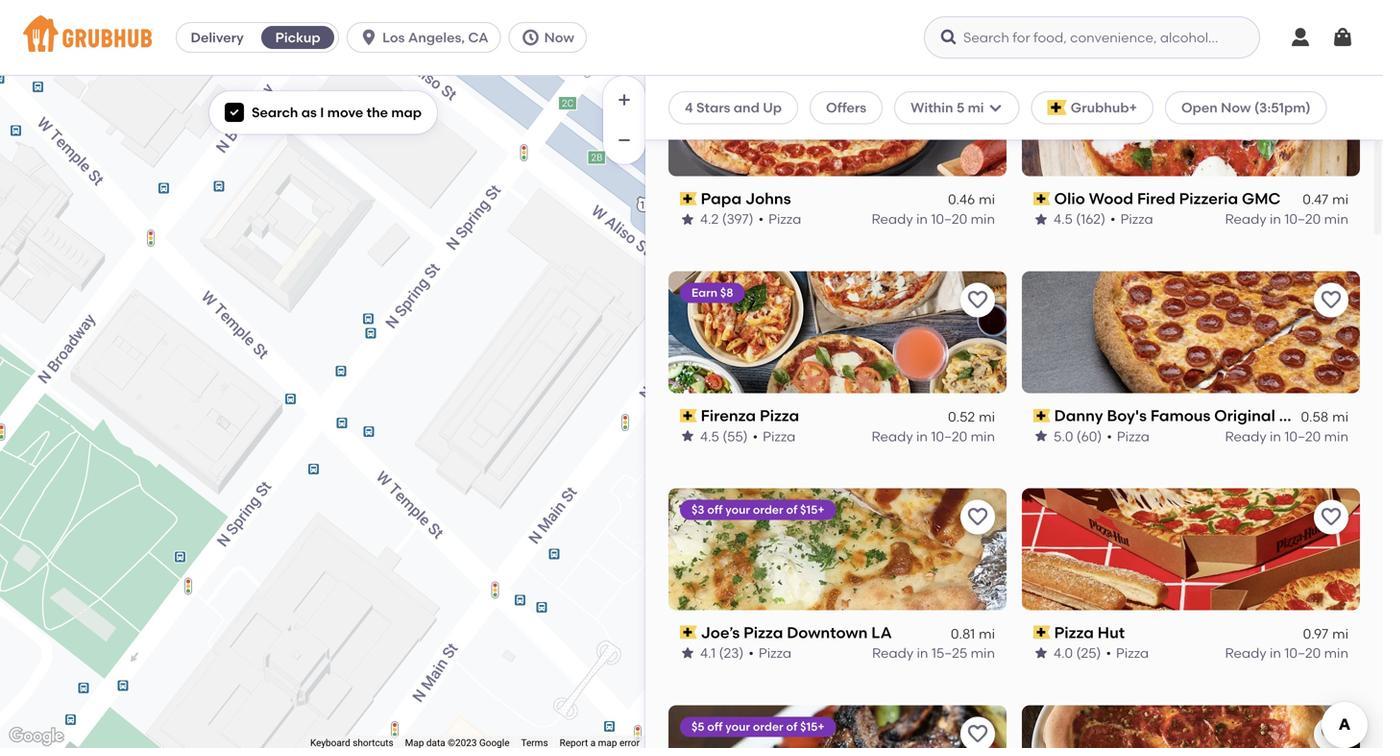 Task type: vqa. For each thing, say whether or not it's contained in the screenshot.
SODO Rice Bowls SODO
no



Task type: locate. For each thing, give the bounding box(es) containing it.
Search for food, convenience, alcohol... search field
[[924, 16, 1261, 59]]

10e logo image
[[669, 706, 1007, 749]]

4.5 (55)
[[701, 428, 748, 444]]

ready in 10–20 min down 0.97
[[1226, 645, 1349, 662]]

ready
[[872, 211, 914, 227], [1226, 211, 1267, 227], [872, 428, 914, 444], [1226, 428, 1267, 444], [872, 645, 914, 662], [1226, 645, 1267, 662]]

order
[[753, 503, 784, 517], [753, 720, 784, 734]]

mi right the 5
[[968, 99, 985, 116]]

save this restaurant image
[[967, 506, 990, 529], [1320, 506, 1343, 529], [1320, 723, 1343, 746]]

pizza
[[769, 211, 802, 227], [1121, 211, 1154, 227], [760, 406, 800, 425], [1280, 406, 1319, 425], [763, 428, 796, 444], [1117, 428, 1150, 444], [744, 624, 783, 642], [1055, 624, 1094, 642], [759, 645, 792, 662], [1117, 645, 1149, 662]]

of for $3 off your order of $15+
[[787, 503, 798, 517]]

subscription pass image
[[1034, 192, 1051, 206], [680, 409, 697, 423], [1034, 626, 1051, 640]]

star icon image for danny boy's famous original pizza
[[1034, 429, 1049, 444]]

your
[[726, 503, 750, 517], [726, 720, 750, 734]]

ready for joe's pizza downtown la
[[872, 645, 914, 662]]

joe's
[[701, 624, 740, 642]]

10–20 down 0.58
[[1285, 428, 1322, 444]]

off for $5
[[708, 720, 723, 734]]

danny boy's famous original pizza
[[1055, 406, 1319, 425]]

1 of from the top
[[787, 503, 798, 517]]

mi right 0.58
[[1333, 409, 1349, 425]]

• pizza down hut
[[1106, 645, 1149, 662]]

papa
[[701, 189, 742, 208]]

1 vertical spatial now
[[1222, 99, 1252, 116]]

0 vertical spatial off
[[708, 503, 723, 517]]

4.5
[[1054, 211, 1073, 227], [701, 428, 720, 444]]

save this restaurant image for pizza hut logo
[[1320, 506, 1343, 529]]

in
[[917, 211, 928, 227], [1270, 211, 1282, 227], [917, 428, 928, 444], [1270, 428, 1282, 444], [917, 645, 929, 662], [1270, 645, 1282, 662]]

subscription pass image left pizza hut
[[1034, 626, 1051, 640]]

now
[[544, 29, 575, 46], [1222, 99, 1252, 116]]

downtown
[[787, 624, 868, 642]]

minus icon image
[[615, 131, 634, 150]]

min for papa johns
[[971, 211, 996, 227]]

min for danny boy's famous original pizza
[[1325, 428, 1349, 444]]

1 your from the top
[[726, 503, 750, 517]]

1 vertical spatial off
[[708, 720, 723, 734]]

subscription pass image left firenza
[[680, 409, 697, 423]]

0.52
[[948, 409, 975, 425]]

svg image
[[359, 28, 379, 47], [229, 107, 240, 118]]

4.5 left (55)
[[701, 428, 720, 444]]

10–20 down 0.47
[[1285, 211, 1322, 227]]

(55)
[[723, 428, 748, 444]]

as
[[302, 104, 317, 121]]

4.5 down olio
[[1054, 211, 1073, 227]]

0.46
[[948, 192, 975, 208]]

subscription pass image left the papa
[[680, 192, 697, 206]]

ready in 10–20 min down 0.46
[[872, 211, 996, 227]]

star icon image left 5.0
[[1034, 429, 1049, 444]]

1 horizontal spatial 4.5
[[1054, 211, 1073, 227]]

svg image left search
[[229, 107, 240, 118]]

mi right 0.97
[[1333, 626, 1349, 642]]

10–20 down 0.97
[[1285, 645, 1322, 662]]

0 vertical spatial subscription pass image
[[680, 192, 697, 206]]

ready for firenza pizza
[[872, 428, 914, 444]]

1 vertical spatial order
[[753, 720, 784, 734]]

0 horizontal spatial 4.5
[[701, 428, 720, 444]]

10–20 for papa johns
[[931, 211, 968, 227]]

• right (55)
[[753, 428, 758, 444]]

0 horizontal spatial now
[[544, 29, 575, 46]]

save this restaurant image
[[967, 72, 990, 95], [1320, 72, 1343, 95], [967, 289, 990, 312], [1320, 289, 1343, 312], [967, 723, 990, 746]]

search as i move the map
[[252, 104, 422, 121]]

pizza hut logo image
[[1022, 489, 1361, 611]]

off right $5
[[708, 720, 723, 734]]

1 vertical spatial your
[[726, 720, 750, 734]]

svg image inside now button
[[521, 28, 541, 47]]

boy's
[[1107, 406, 1147, 425]]

mi for firenza pizza
[[979, 409, 996, 425]]

• pizza for firenza
[[753, 428, 796, 444]]

now right ca
[[544, 29, 575, 46]]

• for papa
[[759, 211, 764, 227]]

$15+ for $5 off your order of $15+
[[801, 720, 825, 734]]

off right $3
[[708, 503, 723, 517]]

stars
[[697, 99, 731, 116]]

0 vertical spatial order
[[753, 503, 784, 517]]

mi right 0.52
[[979, 409, 996, 425]]

plus icon image
[[615, 90, 634, 110]]

ready in 10–20 min for papa johns
[[872, 211, 996, 227]]

star icon image for firenza pizza
[[680, 429, 696, 444]]

of
[[787, 503, 798, 517], [787, 720, 798, 734]]

0 vertical spatial your
[[726, 503, 750, 517]]

0.81
[[951, 626, 975, 642]]

your right $5
[[726, 720, 750, 734]]

0.47 mi
[[1303, 192, 1349, 208]]

1 vertical spatial subscription pass image
[[680, 409, 697, 423]]

ready in 10–20 min down 0.52
[[872, 428, 996, 444]]

of right $3
[[787, 503, 798, 517]]

4 stars and up
[[685, 99, 782, 116]]

2 vertical spatial subscription pass image
[[680, 626, 697, 640]]

1 $15+ from the top
[[801, 503, 825, 517]]

olio wood fired pizzeria gmc logo image
[[1022, 54, 1361, 176]]

mi for joe's pizza downtown la
[[979, 626, 996, 642]]

2 $15+ from the top
[[801, 720, 825, 734]]

star icon image for papa johns
[[680, 212, 696, 227]]

subscription pass image left joe's
[[680, 626, 697, 640]]

of right $5
[[787, 720, 798, 734]]

1 vertical spatial 4.5
[[701, 428, 720, 444]]

move
[[327, 104, 364, 121]]

• right (60)
[[1107, 428, 1113, 444]]

off
[[708, 503, 723, 517], [708, 720, 723, 734]]

in for pizza hut
[[1270, 645, 1282, 662]]

pizza hut
[[1055, 624, 1125, 642]]

2 order from the top
[[753, 720, 784, 734]]

0 vertical spatial of
[[787, 503, 798, 517]]

• right (25)
[[1106, 645, 1112, 662]]

joe's pizza downtown la
[[701, 624, 892, 642]]

angeles,
[[408, 29, 465, 46]]

order right $3
[[753, 503, 784, 517]]

firenza pizza logo image
[[669, 271, 1007, 393]]

svg image for search as i move the map
[[229, 107, 240, 118]]

delivery
[[191, 29, 244, 46]]

star icon image for olio wood fired pizzeria gmc
[[1034, 212, 1049, 227]]

save this restaurant image for california pizza kitchen logo
[[1320, 723, 1343, 746]]

ready in 10–20 min for firenza pizza
[[872, 428, 996, 444]]

$5 off your order of $15+
[[692, 720, 825, 734]]

• down wood
[[1111, 211, 1116, 227]]

star icon image left 4.5 (162)
[[1034, 212, 1049, 227]]

save this restaurant button
[[961, 66, 996, 100], [1315, 66, 1349, 100], [961, 283, 996, 318], [1315, 283, 1349, 318], [961, 500, 996, 535], [1315, 500, 1349, 535], [961, 717, 996, 749], [1315, 717, 1349, 749]]

0 vertical spatial subscription pass image
[[1034, 192, 1051, 206]]

• pizza down wood
[[1111, 211, 1154, 227]]

1 horizontal spatial now
[[1222, 99, 1252, 116]]

$8
[[721, 286, 734, 300]]

4.5 (162)
[[1054, 211, 1106, 227]]

15–25
[[932, 645, 968, 662]]

star icon image left 4.5 (55)
[[680, 429, 696, 444]]

ready in 10–20 min down 0.58
[[1226, 428, 1349, 444]]

min down 0.81 mi at the bottom of the page
[[971, 645, 996, 662]]

10–20 down 0.46
[[931, 211, 968, 227]]

star icon image left 4.0
[[1034, 646, 1049, 661]]

main navigation navigation
[[0, 0, 1384, 76]]

subscription pass image left danny
[[1034, 409, 1051, 423]]

• pizza down boy's
[[1107, 428, 1150, 444]]

mi right 0.81
[[979, 626, 996, 642]]

svg image inside "los angeles, ca" button
[[359, 28, 379, 47]]

in for danny boy's famous original pizza
[[1270, 428, 1282, 444]]

10–20 for olio wood fired pizzeria gmc
[[1285, 211, 1322, 227]]

pizza down boy's
[[1117, 428, 1150, 444]]

min for joe's pizza downtown la
[[971, 645, 996, 662]]

earn
[[692, 286, 718, 300]]

(60)
[[1077, 428, 1102, 444]]

mi for pizza hut
[[1333, 626, 1349, 642]]

1 off from the top
[[708, 503, 723, 517]]

order for $5 off your order of $15+
[[753, 720, 784, 734]]

los angeles, ca
[[383, 29, 489, 46]]

10–20 down 0.52
[[931, 428, 968, 444]]

1 vertical spatial of
[[787, 720, 798, 734]]

min down 0.47 mi
[[1325, 211, 1349, 227]]

now button
[[509, 22, 595, 53]]

0 vertical spatial 4.5
[[1054, 211, 1073, 227]]

1 order from the top
[[753, 503, 784, 517]]

min down 0.46 mi
[[971, 211, 996, 227]]

within 5 mi
[[911, 99, 985, 116]]

• pizza
[[759, 211, 802, 227], [1111, 211, 1154, 227], [753, 428, 796, 444], [1107, 428, 1150, 444], [749, 645, 792, 662], [1106, 645, 1149, 662]]

2 off from the top
[[708, 720, 723, 734]]

• pizza down the 'joe's pizza downtown la'
[[749, 645, 792, 662]]

0 horizontal spatial svg image
[[229, 107, 240, 118]]

0 vertical spatial now
[[544, 29, 575, 46]]

ready in 10–20 min down gmc
[[1226, 211, 1349, 227]]

mi right 0.46
[[979, 192, 996, 208]]

$15+
[[801, 503, 825, 517], [801, 720, 825, 734]]

10–20
[[931, 211, 968, 227], [1285, 211, 1322, 227], [931, 428, 968, 444], [1285, 428, 1322, 444], [1285, 645, 1322, 662]]

•
[[759, 211, 764, 227], [1111, 211, 1116, 227], [753, 428, 758, 444], [1107, 428, 1113, 444], [749, 645, 754, 662], [1106, 645, 1112, 662]]

your right $3
[[726, 503, 750, 517]]

min for firenza pizza
[[971, 428, 996, 444]]

subscription pass image for papa johns
[[680, 192, 697, 206]]

0 vertical spatial $15+
[[801, 503, 825, 517]]

svg image
[[1290, 26, 1313, 49], [1332, 26, 1355, 49], [521, 28, 541, 47], [940, 28, 959, 47], [988, 100, 1004, 115]]

1 vertical spatial $15+
[[801, 720, 825, 734]]

• pizza for papa
[[759, 211, 802, 227]]

2 your from the top
[[726, 720, 750, 734]]

min down 0.52 mi
[[971, 428, 996, 444]]

pickup button
[[258, 22, 338, 53]]

order right $5
[[753, 720, 784, 734]]

up
[[763, 99, 782, 116]]

0.47
[[1303, 192, 1329, 208]]

save this restaurant image for papa johns
[[967, 72, 990, 95]]

mi for olio wood fired pizzeria gmc
[[1333, 192, 1349, 208]]

star icon image left 4.2
[[680, 212, 696, 227]]

• pizza down "johns"
[[759, 211, 802, 227]]

1 horizontal spatial svg image
[[359, 28, 379, 47]]

min down 0.97 mi
[[1325, 645, 1349, 662]]

ready for danny boy's famous original pizza
[[1226, 428, 1267, 444]]

1 vertical spatial subscription pass image
[[1034, 409, 1051, 423]]

off for $3
[[708, 503, 723, 517]]

danny
[[1055, 406, 1104, 425]]

0.97
[[1304, 626, 1329, 642]]

california pizza kitchen logo image
[[1022, 706, 1361, 749]]

• down "johns"
[[759, 211, 764, 227]]

10–20 for danny boy's famous original pizza
[[1285, 428, 1322, 444]]

svg image for los angeles, ca
[[359, 28, 379, 47]]

2 of from the top
[[787, 720, 798, 734]]

ready in 10–20 min
[[872, 211, 996, 227], [1226, 211, 1349, 227], [872, 428, 996, 444], [1226, 428, 1349, 444], [1226, 645, 1349, 662]]

0.58
[[1302, 409, 1329, 425]]

star icon image left 4.1
[[680, 646, 696, 661]]

(162)
[[1076, 211, 1106, 227]]

pizza up 4.0 (25)
[[1055, 624, 1094, 642]]

0 vertical spatial svg image
[[359, 28, 379, 47]]

4.1
[[701, 645, 716, 662]]

within
[[911, 99, 954, 116]]

• for pizza
[[1106, 645, 1112, 662]]

grubhub plus flag logo image
[[1048, 100, 1067, 115]]

• pizza down firenza pizza
[[753, 428, 796, 444]]

subscription pass image for firenza pizza
[[680, 409, 697, 423]]

delivery button
[[177, 22, 258, 53]]

1 vertical spatial svg image
[[229, 107, 240, 118]]

offers
[[826, 99, 867, 116]]

min down 0.58 mi
[[1325, 428, 1349, 444]]

2 vertical spatial subscription pass image
[[1034, 626, 1051, 640]]

• right (23)
[[749, 645, 754, 662]]

mi for papa johns
[[979, 192, 996, 208]]

star icon image
[[680, 212, 696, 227], [1034, 212, 1049, 227], [680, 429, 696, 444], [1034, 429, 1049, 444], [680, 646, 696, 661], [1034, 646, 1049, 661]]

4.5 for olio wood fired pizzeria gmc
[[1054, 211, 1073, 227]]

subscription pass image left olio
[[1034, 192, 1051, 206]]

svg image left the los
[[359, 28, 379, 47]]

now right open
[[1222, 99, 1252, 116]]

• pizza for danny
[[1107, 428, 1150, 444]]

mi
[[968, 99, 985, 116], [979, 192, 996, 208], [1333, 192, 1349, 208], [979, 409, 996, 425], [1333, 409, 1349, 425], [979, 626, 996, 642], [1333, 626, 1349, 642]]

5.0 (60)
[[1054, 428, 1102, 444]]

min
[[971, 211, 996, 227], [1325, 211, 1349, 227], [971, 428, 996, 444], [1325, 428, 1349, 444], [971, 645, 996, 662], [1325, 645, 1349, 662]]

pickup
[[275, 29, 321, 46]]

pizza down "johns"
[[769, 211, 802, 227]]

ready in 10–20 min for danny boy's famous original pizza
[[1226, 428, 1349, 444]]

subscription pass image
[[680, 192, 697, 206], [1034, 409, 1051, 423], [680, 626, 697, 640]]

original
[[1215, 406, 1276, 425]]

mi right 0.47
[[1333, 192, 1349, 208]]

ready for olio wood fired pizzeria gmc
[[1226, 211, 1267, 227]]



Task type: describe. For each thing, give the bounding box(es) containing it.
0.58 mi
[[1302, 409, 1349, 425]]

open
[[1182, 99, 1218, 116]]

map
[[391, 104, 422, 121]]

pizza right original
[[1280, 406, 1319, 425]]

search
[[252, 104, 298, 121]]

earn $8
[[692, 286, 734, 300]]

$3
[[692, 503, 705, 517]]

(23)
[[719, 645, 744, 662]]

danny boy's famous original pizza logo image
[[1022, 271, 1361, 393]]

famous
[[1151, 406, 1211, 425]]

of for $5 off your order of $15+
[[787, 720, 798, 734]]

in for olio wood fired pizzeria gmc
[[1270, 211, 1282, 227]]

pizza down firenza pizza
[[763, 428, 796, 444]]

• pizza for joe's
[[749, 645, 792, 662]]

4.1 (23)
[[701, 645, 744, 662]]

4.2 (397)
[[701, 211, 754, 227]]

save this restaurant image for danny boy's famous original pizza
[[1320, 289, 1343, 312]]

• pizza for olio
[[1111, 211, 1154, 227]]

subscription pass image for joe's pizza downtown la
[[680, 626, 697, 640]]

pizza right firenza
[[760, 406, 800, 425]]

5
[[957, 99, 965, 116]]

ready for pizza hut
[[1226, 645, 1267, 662]]

ca
[[468, 29, 489, 46]]

map region
[[0, 0, 733, 749]]

star icon image for joe's pizza downtown la
[[680, 646, 696, 661]]

$5
[[692, 720, 705, 734]]

firenza pizza
[[701, 406, 800, 425]]

open now (3:51pm)
[[1182, 99, 1311, 116]]

• for joe's
[[749, 645, 754, 662]]

in for joe's pizza downtown la
[[917, 645, 929, 662]]

papa johns logo image
[[669, 54, 1007, 176]]

grubhub+
[[1071, 99, 1138, 116]]

pizzeria
[[1180, 189, 1239, 208]]

pizza down hut
[[1117, 645, 1149, 662]]

• for firenza
[[753, 428, 758, 444]]

wood
[[1089, 189, 1134, 208]]

your for $5
[[726, 720, 750, 734]]

ready for papa johns
[[872, 211, 914, 227]]

pizza up (23)
[[744, 624, 783, 642]]

ready in 10–20 min for pizza hut
[[1226, 645, 1349, 662]]

ready in 10–20 min for olio wood fired pizzeria gmc
[[1226, 211, 1349, 227]]

papa johns
[[701, 189, 791, 208]]

subscription pass image for pizza hut
[[1034, 626, 1051, 640]]

fired
[[1138, 189, 1176, 208]]

subscription pass image for olio wood fired pizzeria gmc
[[1034, 192, 1051, 206]]

order for $3 off your order of $15+
[[753, 503, 784, 517]]

• for olio
[[1111, 211, 1116, 227]]

$15+ for $3 off your order of $15+
[[801, 503, 825, 517]]

save this restaurant image for olio wood fired pizzeria gmc
[[1320, 72, 1343, 95]]

10–20 for firenza pizza
[[931, 428, 968, 444]]

min for olio wood fired pizzeria gmc
[[1325, 211, 1349, 227]]

los
[[383, 29, 405, 46]]

(397)
[[722, 211, 754, 227]]

subscription pass image for danny boy's famous original pizza
[[1034, 409, 1051, 423]]

in for firenza pizza
[[917, 428, 928, 444]]

la
[[872, 624, 892, 642]]

ready in 15–25 min
[[872, 645, 996, 662]]

0.97 mi
[[1304, 626, 1349, 642]]

mi for danny boy's famous original pizza
[[1333, 409, 1349, 425]]

in for papa johns
[[917, 211, 928, 227]]

• for danny
[[1107, 428, 1113, 444]]

4.5 for firenza pizza
[[701, 428, 720, 444]]

now inside button
[[544, 29, 575, 46]]

and
[[734, 99, 760, 116]]

0.52 mi
[[948, 409, 996, 425]]

google image
[[5, 725, 68, 749]]

the
[[367, 104, 388, 121]]

4.2
[[701, 211, 719, 227]]

joe's pizza downtown la logo image
[[669, 489, 1007, 611]]

gmc
[[1243, 189, 1281, 208]]

10–20 for pizza hut
[[1285, 645, 1322, 662]]

firenza
[[701, 406, 756, 425]]

olio wood fired pizzeria gmc
[[1055, 189, 1281, 208]]

(3:51pm)
[[1255, 99, 1311, 116]]

pizza down fired
[[1121, 211, 1154, 227]]

olio
[[1055, 189, 1086, 208]]

star icon image for pizza hut
[[1034, 646, 1049, 661]]

min for pizza hut
[[1325, 645, 1349, 662]]

4.0
[[1054, 645, 1073, 662]]

(25)
[[1077, 645, 1102, 662]]

4.0 (25)
[[1054, 645, 1102, 662]]

your for $3
[[726, 503, 750, 517]]

0.46 mi
[[948, 192, 996, 208]]

los angeles, ca button
[[347, 22, 509, 53]]

4
[[685, 99, 693, 116]]

• pizza for pizza
[[1106, 645, 1149, 662]]

johns
[[746, 189, 791, 208]]

$3 off your order of $15+
[[692, 503, 825, 517]]

5.0
[[1054, 428, 1074, 444]]

pizza down the 'joe's pizza downtown la'
[[759, 645, 792, 662]]

i
[[320, 104, 324, 121]]

0.81 mi
[[951, 626, 996, 642]]

hut
[[1098, 624, 1125, 642]]



